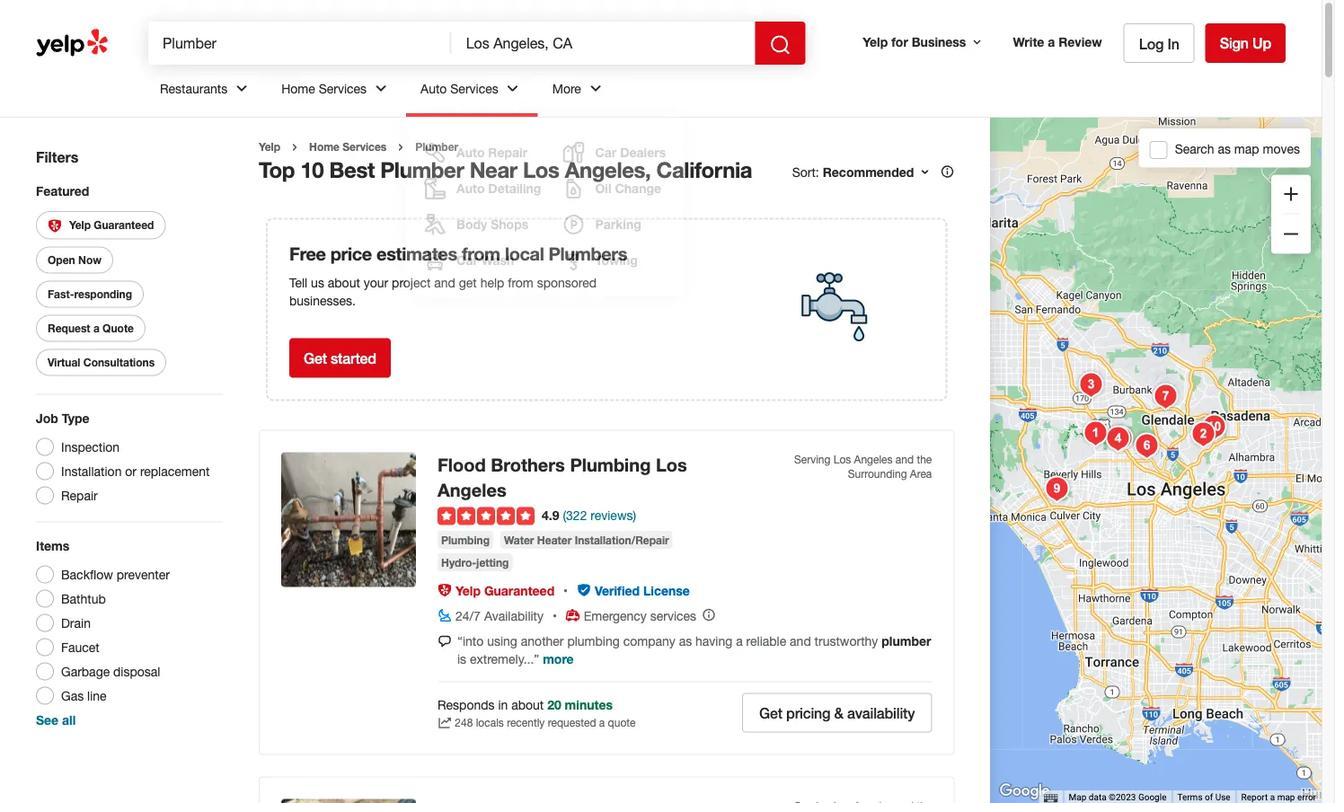 Task type: vqa. For each thing, say whether or not it's contained in the screenshot.
Map data ©2023 Google
yes



Task type: locate. For each thing, give the bounding box(es) containing it.
24 chevron down v2 image left auto services
[[370, 78, 392, 99]]

from right help
[[508, 275, 534, 290]]

water heater installation/repair button
[[501, 531, 673, 549]]

angeles,
[[565, 156, 651, 182]]

zoom out image
[[1281, 223, 1303, 245]]

24/7
[[456, 608, 481, 623]]

3 24 chevron down v2 image from the left
[[502, 78, 524, 99]]

detailing
[[488, 181, 542, 196]]

0 vertical spatial car
[[595, 145, 617, 160]]

body
[[457, 217, 488, 232]]

1 none field from the left
[[163, 33, 437, 53]]

write a review link
[[1006, 26, 1110, 58]]

0 horizontal spatial angeles
[[438, 479, 507, 501]]

16 chevron right v2 image
[[288, 140, 302, 154], [394, 140, 408, 154]]

home up 10
[[309, 141, 340, 153]]

auto
[[421, 81, 447, 96], [457, 145, 485, 160], [457, 181, 485, 196]]

1 horizontal spatial 16 chevron right v2 image
[[394, 140, 408, 154]]

flood brothers plumbing los angeles image
[[1078, 416, 1114, 452]]

16 twenty four seven availability v2 image
[[438, 609, 452, 623]]

yelp guaranteed button
[[36, 211, 166, 239], [456, 583, 555, 598]]

1 option group from the top
[[31, 409, 223, 510]]

local
[[505, 243, 544, 265]]

hydro-jetting button
[[438, 554, 513, 572]]

installation
[[61, 464, 122, 479]]

services down find text box
[[319, 81, 367, 96]]

or
[[125, 464, 137, 479]]

2 vertical spatial auto
[[457, 181, 485, 196]]

0 vertical spatial plumbing
[[570, 454, 651, 476]]

1 vertical spatial auto
[[457, 145, 485, 160]]

1 vertical spatial plumbing
[[441, 534, 490, 546]]

write a review
[[1013, 34, 1103, 49]]

parking
[[595, 217, 642, 232]]

car wash link
[[417, 243, 549, 279]]

angeles inside flood brothers plumbing los angeles
[[438, 479, 507, 501]]

a right write
[[1048, 34, 1056, 49]]

menu containing auto repair
[[406, 117, 684, 297]]

24 chevron down v2 image inside restaurants link
[[231, 78, 253, 99]]

map for a
[[1278, 792, 1296, 803]]

about for in
[[512, 698, 544, 712]]

24 auto detailing v2 image
[[424, 178, 446, 200]]

responds in about 20 minutes
[[438, 698, 613, 712]]

0 vertical spatial option group
[[31, 409, 223, 510]]

auto right 24 auto detailing v2 icon
[[457, 181, 485, 196]]

home services up best
[[309, 141, 387, 153]]

1 vertical spatial yelp guaranteed
[[456, 583, 555, 598]]

0 vertical spatial and
[[434, 275, 456, 290]]

1 vertical spatial plumber
[[380, 156, 464, 182]]

home services link down find field
[[267, 65, 406, 117]]

1 24 chevron down v2 image from the left
[[231, 78, 253, 99]]

as inside "into using another plumbing company as having a reliable and trustworthy plumber is extremely..." more
[[679, 634, 692, 648]]

0 horizontal spatial guaranteed
[[94, 219, 154, 231]]

plumber up 24 auto detailing v2 icon
[[416, 141, 459, 153]]

google image
[[995, 780, 1055, 804]]

about up recently
[[512, 698, 544, 712]]

auto detailing link
[[417, 171, 549, 207]]

and left get
[[434, 275, 456, 290]]

group
[[1272, 175, 1312, 254]]

get started
[[304, 350, 376, 367]]

1 horizontal spatial repair
[[488, 145, 528, 160]]

repair down installation
[[61, 488, 98, 503]]

home down find text box
[[282, 81, 315, 96]]

review
[[1059, 34, 1103, 49]]

a for write
[[1048, 34, 1056, 49]]

los up installation/repair
[[656, 454, 687, 476]]

0 vertical spatial yelp guaranteed button
[[36, 211, 166, 239]]

get pricing & availability
[[760, 705, 915, 722]]

backflow
[[61, 567, 113, 582]]

home inside business categories element
[[282, 81, 315, 96]]

auto inside auto repair "link"
[[457, 145, 485, 160]]

yelp guaranteed button inside featured "group"
[[36, 211, 166, 239]]

bathtub
[[61, 591, 106, 606]]

new generation plumbing image
[[1186, 417, 1222, 453]]

line
[[87, 688, 107, 703]]

24 auto repair v2 image
[[424, 142, 446, 164]]

1 vertical spatial from
[[508, 275, 534, 290]]

info icon image
[[702, 608, 717, 622], [702, 608, 717, 622]]

0 horizontal spatial from
[[462, 243, 500, 265]]

see all button
[[36, 713, 76, 728]]

menu
[[406, 117, 684, 297]]

Find text field
[[163, 33, 437, 53]]

1 horizontal spatial about
[[512, 698, 544, 712]]

serving los angeles and the surrounding area
[[795, 453, 932, 480]]

map left the error
[[1278, 792, 1296, 803]]

0 vertical spatial home services
[[282, 81, 367, 96]]

0 vertical spatial auto
[[421, 81, 447, 96]]

a
[[1048, 34, 1056, 49], [93, 322, 100, 335], [736, 634, 743, 648], [599, 717, 605, 730], [1271, 792, 1276, 803]]

tell us about your project and get help from sponsored businesses.
[[289, 275, 597, 308]]

0 horizontal spatial yelp guaranteed button
[[36, 211, 166, 239]]

plumbers
[[549, 243, 628, 265]]

2 16 chevron right v2 image from the left
[[394, 140, 408, 154]]

0 vertical spatial about
[[328, 275, 360, 290]]

auto right the 24 auto repair v2 image
[[457, 145, 485, 160]]

24 towing v2 image
[[563, 250, 585, 271]]

car up get
[[457, 253, 478, 268]]

map for as
[[1235, 141, 1260, 156]]

see all
[[36, 713, 76, 728]]

16 chevron right v2 image left the 24 auto repair v2 image
[[394, 140, 408, 154]]

0 vertical spatial guaranteed
[[94, 219, 154, 231]]

yelp left for on the top of the page
[[863, 34, 888, 49]]

best
[[330, 156, 375, 182]]

right price rooter and plumbing image
[[1149, 379, 1184, 415]]

installation/repair
[[575, 534, 669, 546]]

4.9 star rating image
[[438, 507, 535, 525]]

1 horizontal spatial angeles
[[855, 453, 893, 466]]

0 vertical spatial angeles
[[855, 453, 893, 466]]

1 vertical spatial home services link
[[309, 141, 387, 153]]

248 locals recently requested a quote
[[455, 717, 636, 730]]

1 horizontal spatial plumbing
[[570, 454, 651, 476]]

16 chevron right v2 image right yelp link
[[288, 140, 302, 154]]

get left pricing
[[760, 705, 783, 722]]

24 chevron down v2 image inside auto services link
[[502, 78, 524, 99]]

24 oil change v2 image
[[563, 178, 585, 200]]

get inside "button"
[[304, 350, 327, 367]]

yelp guaranteed up now
[[69, 219, 154, 231]]

get
[[459, 275, 477, 290]]

services up best
[[343, 141, 387, 153]]

moves
[[1263, 141, 1301, 156]]

auto inside auto services link
[[421, 81, 447, 96]]

map
[[1069, 792, 1087, 803]]

a right report
[[1271, 792, 1276, 803]]

yelp inside button
[[863, 34, 888, 49]]

1 vertical spatial get
[[760, 705, 783, 722]]

installation or replacement
[[61, 464, 210, 479]]

sponsored
[[537, 275, 597, 290]]

1 vertical spatial option group
[[31, 537, 223, 729]]

2 horizontal spatial los
[[834, 453, 852, 466]]

1 horizontal spatial los
[[656, 454, 687, 476]]

auto for auto services
[[421, 81, 447, 96]]

job
[[36, 411, 58, 426]]

guaranteed up now
[[94, 219, 154, 231]]

0 horizontal spatial 16 chevron right v2 image
[[288, 140, 302, 154]]

auto for auto detailing
[[457, 181, 485, 196]]

change
[[615, 181, 662, 196]]

home services link up best
[[309, 141, 387, 153]]

free price estimates from local plumbers
[[289, 243, 628, 265]]

project
[[392, 275, 431, 290]]

yelp guaranteed button up now
[[36, 211, 166, 239]]

about inside the tell us about your project and get help from sponsored businesses.
[[328, 275, 360, 290]]

0 horizontal spatial and
[[434, 275, 456, 290]]

use
[[1216, 792, 1231, 803]]

restaurants link
[[146, 65, 267, 117]]

terms of use link
[[1178, 792, 1231, 803]]

option group
[[31, 409, 223, 510], [31, 537, 223, 729]]

for
[[892, 34, 909, 49]]

about right us
[[328, 275, 360, 290]]

24 chevron down v2 image for restaurants
[[231, 78, 253, 99]]

0 vertical spatial get
[[304, 350, 327, 367]]

request a quote button
[[36, 315, 146, 342]]

2 vertical spatial and
[[790, 634, 811, 648]]

plumbing up 'hydro-'
[[441, 534, 490, 546]]

repair up the 'detailing'
[[488, 145, 528, 160]]

1 horizontal spatial none field
[[466, 33, 741, 53]]

24 chevron down v2 image inside home services link
[[370, 78, 392, 99]]

map left moves
[[1235, 141, 1260, 156]]

1 16 chevron right v2 image from the left
[[288, 140, 302, 154]]

yelp guaranteed inside "button"
[[69, 219, 154, 231]]

0 horizontal spatial map
[[1235, 141, 1260, 156]]

16 info v2 image
[[941, 165, 955, 179]]

as down services
[[679, 634, 692, 648]]

and
[[434, 275, 456, 290], [896, 453, 914, 466], [790, 634, 811, 648]]

1 horizontal spatial from
[[508, 275, 534, 290]]

plumber
[[882, 634, 932, 648]]

fast-
[[48, 288, 74, 301]]

0 vertical spatial from
[[462, 243, 500, 265]]

restaurants
[[160, 81, 228, 96]]

all
[[62, 713, 76, 728]]

get for get pricing & availability
[[760, 705, 783, 722]]

home services down find field
[[282, 81, 367, 96]]

248
[[455, 717, 473, 730]]

get left started
[[304, 350, 327, 367]]

get pricing & availability button
[[743, 693, 932, 733]]

from down body shops link
[[462, 243, 500, 265]]

0 horizontal spatial plumbing
[[441, 534, 490, 546]]

company
[[624, 634, 676, 648]]

plumber down plumber link
[[380, 156, 464, 182]]

a left quote on the bottom of the page
[[599, 717, 605, 730]]

2 none field from the left
[[466, 33, 741, 53]]

a left the quote
[[93, 322, 100, 335]]

and inside "into using another plumbing company as having a reliable and trustworthy plumber is extremely..." more
[[790, 634, 811, 648]]

1 horizontal spatial yelp guaranteed button
[[456, 583, 555, 598]]

0 horizontal spatial car
[[457, 253, 478, 268]]

0 vertical spatial as
[[1218, 141, 1232, 156]]

1 horizontal spatial yelp guaranteed
[[456, 583, 555, 598]]

as right search
[[1218, 141, 1232, 156]]

auto up plumber link
[[421, 81, 447, 96]]

a inside button
[[93, 322, 100, 335]]

1 horizontal spatial and
[[790, 634, 811, 648]]

and right reliable
[[790, 634, 811, 648]]

business categories element
[[146, 65, 1286, 297]]

quote
[[103, 322, 134, 335]]

responds
[[438, 698, 495, 712]]

search as map moves
[[1176, 141, 1301, 156]]

1 vertical spatial angeles
[[438, 479, 507, 501]]

1 vertical spatial as
[[679, 634, 692, 648]]

reliable
[[747, 634, 787, 648]]

from
[[462, 243, 500, 265], [508, 275, 534, 290]]

1 horizontal spatial as
[[1218, 141, 1232, 156]]

yelp guaranteed up 24/7 availability
[[456, 583, 555, 598]]

1 vertical spatial map
[[1278, 792, 1296, 803]]

auto inside auto detailing link
[[457, 181, 485, 196]]

0 horizontal spatial about
[[328, 275, 360, 290]]

1 vertical spatial repair
[[61, 488, 98, 503]]

2 horizontal spatial and
[[896, 453, 914, 466]]

0 horizontal spatial as
[[679, 634, 692, 648]]

sign up
[[1221, 35, 1272, 52]]

preventer
[[117, 567, 170, 582]]

0 vertical spatial repair
[[488, 145, 528, 160]]

guaranteed up availability
[[484, 583, 555, 598]]

and left the
[[896, 453, 914, 466]]

and inside the tell us about your project and get help from sponsored businesses.
[[434, 275, 456, 290]]

sign up link
[[1206, 23, 1286, 63]]

los right serving
[[834, 453, 852, 466]]

get inside button
[[760, 705, 783, 722]]

free price estimates from local plumbers image
[[792, 262, 882, 352]]

wash
[[482, 253, 515, 268]]

"into
[[458, 634, 484, 648]]

1 horizontal spatial map
[[1278, 792, 1296, 803]]

0 horizontal spatial repair
[[61, 488, 98, 503]]

24 chevron down v2 image right 'more'
[[585, 78, 607, 99]]

1 vertical spatial yelp guaranteed button
[[456, 583, 555, 598]]

responding
[[74, 288, 132, 301]]

1 vertical spatial guaranteed
[[484, 583, 555, 598]]

24 chevron down v2 image right restaurants
[[231, 78, 253, 99]]

2 option group from the top
[[31, 537, 223, 729]]

0 horizontal spatial get
[[304, 350, 327, 367]]

yelp guaranteed button up 24/7 availability
[[456, 583, 555, 598]]

0 vertical spatial map
[[1235, 141, 1260, 156]]

california
[[657, 156, 753, 182]]

24 chevron down v2 image inside more link
[[585, 78, 607, 99]]

24 chevron down v2 image right auto services
[[502, 78, 524, 99]]

1 vertical spatial home
[[309, 141, 340, 153]]

none field find
[[163, 33, 437, 53]]

a for report
[[1271, 792, 1276, 803]]

yelp up top
[[259, 141, 280, 153]]

16 chevron down v2 image
[[918, 165, 932, 179]]

0 horizontal spatial yelp guaranteed
[[69, 219, 154, 231]]

0 vertical spatial home
[[282, 81, 315, 96]]

yelp right 16 yelp guaranteed v2 image
[[69, 219, 91, 231]]

1 vertical spatial and
[[896, 453, 914, 466]]

1 vertical spatial about
[[512, 698, 544, 712]]

car for car wash
[[457, 253, 478, 268]]

4 24 chevron down v2 image from the left
[[585, 78, 607, 99]]

services up auto repair "link"
[[451, 81, 499, 96]]

0 horizontal spatial none field
[[163, 33, 437, 53]]

zoom in image
[[1281, 183, 1303, 205]]

iconyelpguaranteedbadgesmall image
[[438, 583, 452, 598], [438, 583, 452, 598]]

request
[[48, 322, 90, 335]]

flood brothers plumbing los angeles link
[[438, 454, 687, 501]]

open
[[48, 254, 75, 266]]

plumbing link
[[438, 531, 493, 549]]

1 horizontal spatial get
[[760, 705, 783, 722]]

los left 24 car dealer v2 image
[[523, 156, 560, 182]]

16 speech v2 image
[[438, 635, 452, 649]]

using
[[487, 634, 518, 648]]

about
[[328, 275, 360, 290], [512, 698, 544, 712]]

plumber link
[[416, 141, 459, 153]]

car right 24 car dealer v2 image
[[595, 145, 617, 160]]

2 24 chevron down v2 image from the left
[[370, 78, 392, 99]]

plumbing up the reviews)
[[570, 454, 651, 476]]

filters
[[36, 149, 79, 166]]

angeles down flood on the left of page
[[438, 479, 507, 501]]

1 horizontal spatial car
[[595, 145, 617, 160]]

None field
[[163, 33, 437, 53], [466, 33, 741, 53]]

0 vertical spatial yelp guaranteed
[[69, 219, 154, 231]]

car dealers link
[[556, 135, 674, 171]]

plumbing inside flood brothers plumbing los angeles
[[570, 454, 651, 476]]

1 vertical spatial car
[[457, 253, 478, 268]]

more
[[553, 81, 581, 96]]

1 horizontal spatial guaranteed
[[484, 583, 555, 598]]

angeles up surrounding
[[855, 453, 893, 466]]

None search field
[[148, 22, 809, 65]]

24 chevron down v2 image
[[231, 78, 253, 99], [370, 78, 392, 99], [502, 78, 524, 99], [585, 78, 607, 99]]

a right having
[[736, 634, 743, 648]]



Task type: describe. For each thing, give the bounding box(es) containing it.
16 chevron down v2 image
[[970, 35, 985, 49]]

estimates
[[377, 243, 457, 265]]

recently
[[507, 717, 545, 730]]

virtual
[[48, 356, 80, 369]]

heater
[[537, 534, 572, 546]]

in
[[498, 698, 508, 712]]

16 emergency services v2 image
[[566, 609, 580, 623]]

24 chevron down v2 image for auto services
[[502, 78, 524, 99]]

24 car dealer v2 image
[[563, 142, 585, 164]]

car for car dealers
[[595, 145, 617, 160]]

flood brothers plumbing los angeles image
[[281, 453, 416, 587]]

extremely..."
[[470, 652, 540, 666]]

10
[[301, 156, 324, 182]]

hydro-jetting
[[441, 556, 509, 569]]

option group containing job type
[[31, 409, 223, 510]]

data
[[1089, 792, 1107, 803]]

fast-responding
[[48, 288, 132, 301]]

see
[[36, 713, 59, 728]]

from inside the tell us about your project and get help from sponsored businesses.
[[508, 275, 534, 290]]

keyboard shortcuts image
[[1044, 794, 1059, 803]]

search image
[[770, 34, 791, 56]]

open now
[[48, 254, 102, 266]]

24 car wash v2 image
[[424, 250, 446, 271]]

fast-responding button
[[36, 281, 144, 308]]

oil
[[595, 181, 612, 196]]

a inside "into using another plumbing company as having a reliable and trustworthy plumber is extremely..." more
[[736, 634, 743, 648]]

car dealers
[[595, 145, 666, 160]]

4.9
[[542, 508, 560, 523]]

featured
[[36, 184, 89, 199]]

type
[[62, 411, 90, 426]]

now
[[78, 254, 102, 266]]

Near text field
[[466, 33, 741, 53]]

yelp up 24/7
[[456, 583, 481, 598]]

report a map error
[[1242, 792, 1317, 803]]

body shops
[[457, 217, 529, 232]]

auto for auto repair
[[457, 145, 485, 160]]

job type
[[36, 411, 90, 426]]

pricing
[[787, 705, 831, 722]]

replacement
[[140, 464, 210, 479]]

auto services
[[421, 81, 499, 96]]

0 horizontal spatial los
[[523, 156, 560, 182]]

water heater installation/repair link
[[501, 531, 673, 549]]

0 vertical spatial plumber
[[416, 141, 459, 153]]

los inside 'serving los angeles and the surrounding area'
[[834, 453, 852, 466]]

trustworthy
[[815, 634, 879, 648]]

about for us
[[328, 275, 360, 290]]

non stop plumbing & rooter image
[[1197, 409, 1233, 445]]

sign
[[1221, 35, 1249, 52]]

log in link
[[1124, 23, 1195, 63]]

z&h plumbing & water heaters image
[[1104, 421, 1140, 457]]

water
[[504, 534, 534, 546]]

home services inside home services link
[[282, 81, 367, 96]]

16 yelp guaranteed v2 image
[[48, 219, 62, 233]]

los inside flood brothers plumbing los angeles
[[656, 454, 687, 476]]

plumbing inside button
[[441, 534, 490, 546]]

911 plumbing services image
[[1101, 421, 1137, 457]]

24 body shop v2 image
[[424, 214, 446, 236]]

minutes
[[565, 698, 613, 712]]

services
[[651, 608, 697, 623]]

©2023
[[1109, 792, 1137, 803]]

4.9 link
[[542, 506, 560, 523]]

verified license button
[[595, 583, 690, 598]]

items
[[36, 538, 69, 553]]

free
[[289, 243, 326, 265]]

google
[[1139, 792, 1167, 803]]

16 verified v2 image
[[577, 583, 591, 598]]

hydro-jetting link
[[438, 554, 513, 572]]

24 parking v2 image
[[563, 214, 585, 236]]

plumbing button
[[438, 531, 493, 549]]

locals
[[476, 717, 504, 730]]

auto services link
[[406, 65, 538, 117]]

terms of use
[[1178, 792, 1231, 803]]

disposal
[[113, 664, 160, 679]]

virtual consultations button
[[36, 349, 166, 376]]

yelp link
[[259, 141, 280, 153]]

flood brothers plumbing los angeles
[[438, 454, 687, 501]]

and inside 'serving los angeles and the surrounding area'
[[896, 453, 914, 466]]

auto repair
[[457, 145, 528, 160]]

24 chevron down v2 image for more
[[585, 78, 607, 99]]

verified
[[595, 583, 640, 598]]

towing link
[[556, 243, 674, 279]]

services for auto services link
[[451, 81, 499, 96]]

repair inside "link"
[[488, 145, 528, 160]]

get for get started
[[304, 350, 327, 367]]

rishon plumbing & water heaters image
[[1040, 471, 1076, 507]]

yelp inside featured "group"
[[69, 219, 91, 231]]

a for request
[[93, 322, 100, 335]]

faucet
[[61, 640, 100, 655]]

recommended
[[823, 164, 914, 179]]

24/7 availability
[[456, 608, 544, 623]]

availability
[[484, 608, 544, 623]]

menu inside business categories element
[[406, 117, 684, 297]]

charlie's sewer & drain rooter company image
[[1074, 367, 1110, 403]]

cali rooter & plumbing image
[[1130, 428, 1166, 464]]

angeles inside 'serving los angeles and the surrounding area'
[[855, 453, 893, 466]]

report a map error link
[[1242, 792, 1317, 803]]

oil change
[[595, 181, 662, 196]]

auto detailing
[[457, 181, 542, 196]]

guaranteed inside featured "group"
[[94, 219, 154, 231]]

yelp for business button
[[856, 26, 992, 58]]

another
[[521, 634, 564, 648]]

gas
[[61, 688, 84, 703]]

featured group
[[32, 182, 223, 380]]

brothers
[[491, 454, 565, 476]]

requested
[[548, 717, 596, 730]]

option group containing items
[[31, 537, 223, 729]]

16 chevron right v2 image for home services
[[288, 140, 302, 154]]

serving
[[795, 453, 831, 466]]

water heater installation/repair
[[504, 534, 669, 546]]

request a quote
[[48, 322, 134, 335]]

surrounding
[[848, 468, 907, 480]]

terms
[[1178, 792, 1203, 803]]

more link
[[543, 652, 574, 666]]

car wash
[[457, 253, 515, 268]]

services for the topmost home services link
[[319, 81, 367, 96]]

top
[[259, 156, 295, 182]]

dealers
[[620, 145, 666, 160]]

price
[[331, 243, 372, 265]]

0 vertical spatial home services link
[[267, 65, 406, 117]]

write
[[1013, 34, 1045, 49]]

garbage
[[61, 664, 110, 679]]

24 chevron down v2 image for home services
[[370, 78, 392, 99]]

emergency services
[[584, 608, 697, 623]]

16 chevron right v2 image for plumber
[[394, 140, 408, 154]]

sort:
[[793, 164, 820, 179]]

plumbing
[[568, 634, 620, 648]]

license
[[644, 583, 690, 598]]

1 vertical spatial home services
[[309, 141, 387, 153]]

none field near
[[466, 33, 741, 53]]

16 trending v2 image
[[438, 716, 452, 731]]

map region
[[793, 60, 1336, 804]]

quote
[[608, 717, 636, 730]]



